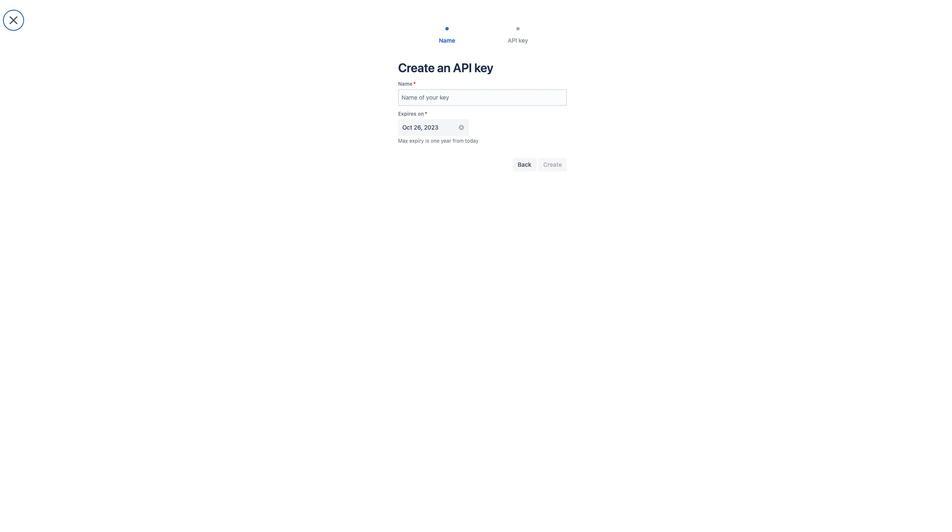 Task type: vqa. For each thing, say whether or not it's contained in the screenshot.
bottom authentication
no



Task type: locate. For each thing, give the bounding box(es) containing it.
keys left may
[[339, 98, 352, 105]]

organization up learn on the left of the page
[[421, 76, 455, 83]]

manage up http
[[384, 76, 406, 83]]

expiry
[[409, 138, 424, 144]]

by left clear image
[[447, 118, 453, 125]]

* down create
[[413, 81, 416, 87]]

*
[[413, 81, 416, 87], [425, 111, 427, 117]]

minute
[[400, 98, 418, 105]]

manage right and
[[651, 76, 672, 83]]

to
[[377, 76, 383, 83], [380, 84, 386, 92], [388, 98, 393, 105], [420, 98, 425, 105]]

1 horizontal spatial manage
[[651, 76, 672, 83]]

created.
[[493, 98, 515, 105]]

atlassian image
[[23, 6, 83, 16], [23, 6, 83, 16]]

create an api key
[[398, 60, 493, 75]]

0 vertical spatial by
[[326, 84, 332, 92]]

0 horizontal spatial organization
[[421, 76, 455, 83]]

1 horizontal spatial the
[[484, 84, 493, 92]]

global navigation element
[[5, 0, 796, 23]]

1 vertical spatial *
[[425, 111, 427, 117]]

0 horizontal spatial name
[[398, 81, 413, 87]]

name inside progress element
[[439, 37, 455, 44]]

1 vertical spatial name
[[398, 81, 413, 87]]

up
[[379, 98, 386, 105]]

26,
[[414, 124, 423, 131]]

user
[[674, 76, 686, 83]]

key up apis. at the top right of the page
[[519, 37, 528, 44]]

* right on at the left top of the page
[[425, 111, 427, 117]]

name up minute
[[398, 81, 413, 87]]

the down atlassian at the right
[[484, 84, 493, 92]]

key up atlassian at the right
[[474, 60, 493, 75]]

1 vertical spatial by
[[447, 118, 453, 125]]

0 horizontal spatial the
[[466, 76, 475, 83]]

allow
[[350, 76, 364, 83]]

0 horizontal spatial *
[[413, 81, 416, 87]]

1 horizontal spatial by
[[447, 118, 453, 125]]

0 vertical spatial the
[[466, 76, 475, 83]]

admin up created. on the right top of the page
[[495, 84, 512, 92]]

api keys allow you to manage your organization via the atlassian admin apis. you can update organization settings and manage user accounts by making requests to http endpoints.
[[326, 76, 713, 92]]

organization
[[421, 76, 455, 83], [580, 76, 614, 83]]

learn
[[435, 84, 450, 92]]

organization right update
[[580, 76, 614, 83]]

after
[[442, 98, 455, 105]]

2 manage from the left
[[651, 76, 672, 83]]

update
[[560, 76, 579, 83]]

from
[[453, 138, 464, 144]]

by
[[326, 84, 332, 92], [447, 118, 453, 125]]

1 vertical spatial keys
[[339, 98, 352, 105]]

1 horizontal spatial organization
[[580, 76, 614, 83]]

the up the 'about'
[[466, 76, 475, 83]]

manage
[[384, 76, 406, 83], [651, 76, 672, 83]]

0 horizontal spatial by
[[326, 84, 332, 92]]

apis.
[[521, 76, 535, 83]]

expires on *
[[398, 111, 427, 117]]

1 horizontal spatial key
[[519, 37, 528, 44]]

the
[[466, 76, 475, 83], [484, 84, 493, 92]]

learn more about the admin api link
[[435, 84, 523, 92]]

0 vertical spatial keys
[[336, 76, 349, 83]]

keys
[[336, 76, 349, 83], [339, 98, 352, 105]]

a
[[395, 98, 398, 105]]

can
[[548, 76, 558, 83]]

0 vertical spatial name
[[439, 37, 455, 44]]

api
[[508, 37, 517, 44], [453, 60, 472, 75], [326, 76, 335, 83], [514, 84, 523, 92]]

keys up the "making"
[[336, 76, 349, 83]]

today
[[465, 138, 479, 144]]

key inside progress element
[[519, 37, 528, 44]]

name up create an api key
[[439, 37, 455, 44]]

to right "you"
[[377, 76, 383, 83]]

more
[[452, 84, 466, 92]]

created by
[[426, 118, 453, 125]]

back button
[[513, 158, 537, 171]]

name for name
[[439, 37, 455, 44]]

name
[[439, 37, 455, 44], [398, 81, 413, 87]]

and
[[639, 76, 649, 83]]

the inside api keys allow you to manage your organization via the atlassian admin apis. you can update organization settings and manage user accounts by making requests to http endpoints.
[[466, 76, 475, 83]]

0 vertical spatial *
[[413, 81, 416, 87]]

keys inside api keys allow you to manage your organization via the atlassian admin apis. you can update organization settings and manage user accounts by making requests to http endpoints.
[[336, 76, 349, 83]]

take
[[366, 98, 378, 105]]

0 vertical spatial key
[[519, 37, 528, 44]]

1 horizontal spatial *
[[425, 111, 427, 117]]

created
[[426, 118, 446, 125]]

banner
[[0, 0, 938, 24]]

0 horizontal spatial manage
[[384, 76, 406, 83]]

by up new
[[326, 84, 332, 92]]

0 vertical spatial admin
[[502, 76, 519, 83]]

year
[[441, 138, 451, 144]]

key
[[519, 37, 528, 44], [474, 60, 493, 75]]

1 horizontal spatial name
[[439, 37, 455, 44]]

0 horizontal spatial key
[[474, 60, 493, 75]]

api key
[[508, 37, 528, 44]]

may
[[353, 98, 365, 105]]

admin left apis. at the top right of the page
[[502, 76, 519, 83]]

admin
[[502, 76, 519, 83], [495, 84, 512, 92]]



Task type: describe. For each thing, give the bounding box(es) containing it.
accounts
[[688, 76, 713, 83]]

1 vertical spatial the
[[484, 84, 493, 92]]

new
[[326, 98, 338, 105]]

name *
[[398, 81, 416, 87]]

requests
[[355, 84, 379, 92]]

to left http
[[380, 84, 386, 92]]

api inside api keys allow you to manage your organization via the atlassian admin apis. you can update organization settings and manage user accounts by making requests to http endpoints.
[[326, 76, 335, 83]]

progress element
[[415, 27, 550, 44]]

max expiry is one year from today
[[398, 138, 479, 144]]

keys for new
[[339, 98, 352, 105]]

about
[[467, 84, 483, 92]]

2 organization from the left
[[580, 76, 614, 83]]

on
[[418, 111, 424, 117]]

one
[[431, 138, 440, 144]]

1 manage from the left
[[384, 76, 406, 83]]

max
[[398, 138, 408, 144]]

your
[[408, 76, 420, 83]]

new keys may take up to a minute to work after they've been created.
[[326, 98, 515, 105]]

you
[[366, 76, 376, 83]]

1 organization from the left
[[421, 76, 455, 83]]

is
[[425, 138, 429, 144]]

via
[[456, 76, 464, 83]]

keys for api
[[336, 76, 349, 83]]

name for name *
[[398, 81, 413, 87]]

oct 26, 2023
[[402, 124, 438, 131]]

expires
[[398, 111, 417, 117]]

1 vertical spatial key
[[474, 60, 493, 75]]

endpoints.
[[404, 84, 433, 92]]

settings
[[616, 76, 637, 83]]

Name of your key field
[[399, 90, 566, 105]]

been
[[478, 98, 491, 105]]

atlassian
[[476, 76, 501, 83]]

back
[[518, 161, 532, 168]]

by inside api keys allow you to manage your organization via the atlassian admin apis. you can update organization settings and manage user accounts by making requests to http endpoints.
[[326, 84, 332, 92]]

create
[[398, 60, 435, 75]]

http
[[387, 84, 403, 92]]

an
[[437, 60, 451, 75]]

work
[[427, 98, 440, 105]]

2023
[[424, 124, 438, 131]]

making
[[334, 84, 353, 92]]

you
[[536, 76, 547, 83]]

clear image
[[458, 124, 465, 131]]

oct
[[402, 124, 412, 131]]

to left a
[[388, 98, 393, 105]]

they've
[[456, 98, 476, 105]]

1 vertical spatial admin
[[495, 84, 512, 92]]

learn more about the admin api
[[435, 84, 523, 92]]

create an api key dialog
[[0, 0, 938, 515]]

api inside progress element
[[508, 37, 517, 44]]

admin inside api keys allow you to manage your organization via the atlassian admin apis. you can update organization settings and manage user accounts by making requests to http endpoints.
[[502, 76, 519, 83]]

to left work
[[420, 98, 425, 105]]



